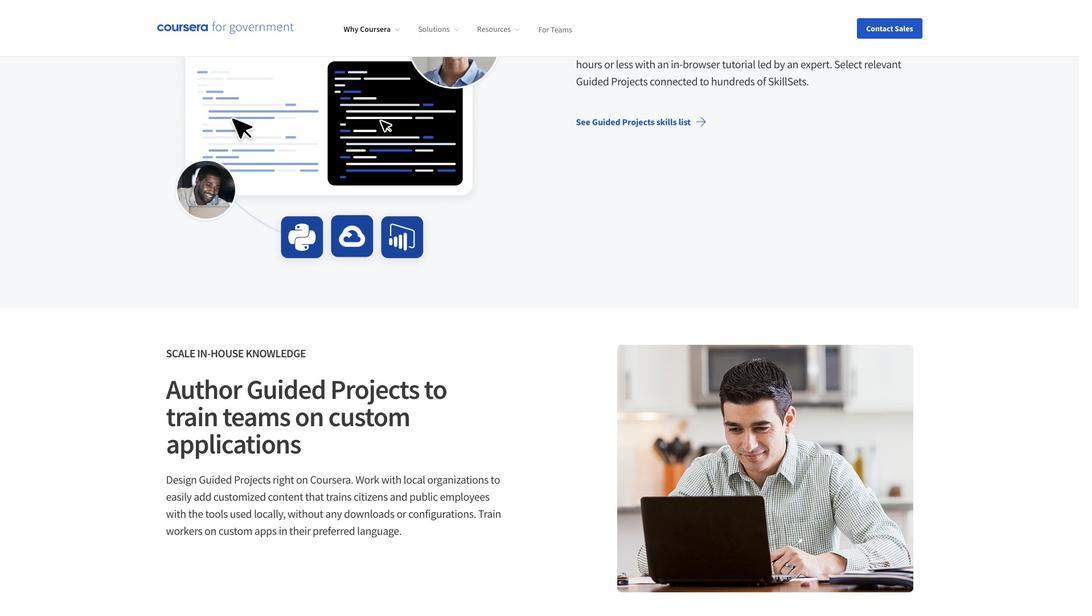 Task type: locate. For each thing, give the bounding box(es) containing it.
teams
[[223, 400, 290, 434]]

0 vertical spatial or
[[604, 57, 614, 71]]

2 vertical spatial to
[[491, 473, 500, 487]]

0 vertical spatial tools
[[846, 40, 868, 54]]

0 vertical spatial custom
[[328, 400, 410, 434]]

to
[[700, 74, 709, 88], [424, 373, 447, 407], [491, 473, 500, 487]]

an
[[658, 57, 669, 71], [787, 57, 799, 71]]

an up 'connected'
[[658, 57, 669, 71]]

1 horizontal spatial employees
[[686, 40, 736, 54]]

on right teams
[[295, 400, 324, 434]]

1 vertical spatial or
[[397, 507, 406, 521]]

0 vertical spatial in
[[870, 40, 879, 54]]

0 horizontal spatial or
[[397, 507, 406, 521]]

connected
[[650, 74, 698, 88]]

in- up 'connected'
[[671, 57, 683, 71]]

projects for skills
[[622, 116, 655, 128]]

knowledge
[[246, 346, 306, 361]]

author guided projects to train teams on custom applications
[[166, 373, 447, 461]]

in left the their
[[279, 524, 287, 538]]

design
[[166, 473, 197, 487]]

led
[[758, 57, 772, 71]]

public up 'connected'
[[656, 40, 684, 54]]

an right by
[[787, 57, 799, 71]]

used
[[230, 507, 252, 521]]

tools right the
[[205, 507, 228, 521]]

of
[[813, 40, 822, 54], [757, 74, 766, 88]]

and up 'connected'
[[636, 40, 654, 54]]

1 vertical spatial on
[[296, 473, 308, 487]]

trains
[[326, 490, 352, 504]]

1 horizontal spatial custom
[[328, 400, 410, 434]]

1 horizontal spatial with
[[382, 473, 402, 487]]

employees inside help citizens and public employees acquire mastery of new tools in 2 hours or less with an in-browser tutorial led by an expert. select relevant guided projects connected to hundreds of skillsets.
[[686, 40, 736, 54]]

or inside design guided projects right on coursera. work with local organizations to easily add customized content that trains citizens and public employees with the tools used locally, without any downloads or configurations. train workers on custom apps in their preferred language.
[[397, 507, 406, 521]]

hundreds
[[712, 74, 755, 88]]

guided inside help citizens and public employees acquire mastery of new tools in 2 hours or less with an in-browser tutorial led by an expert. select relevant guided projects connected to hundreds of skillsets.
[[576, 74, 609, 88]]

1 vertical spatial citizens
[[354, 490, 388, 504]]

guided up add
[[199, 473, 232, 487]]

1 vertical spatial to
[[424, 373, 447, 407]]

1 horizontal spatial of
[[813, 40, 822, 54]]

solutions
[[418, 24, 450, 34]]

for teams
[[538, 24, 573, 34]]

or
[[604, 57, 614, 71], [397, 507, 406, 521]]

guided for right
[[199, 473, 232, 487]]

to inside author guided projects to train teams on custom applications
[[424, 373, 447, 407]]

with down easily
[[166, 507, 186, 521]]

0 vertical spatial and
[[636, 40, 654, 54]]

1 vertical spatial with
[[382, 473, 402, 487]]

workers
[[166, 524, 203, 538]]

guided right the 'see'
[[592, 116, 621, 128]]

in left 2
[[870, 40, 879, 54]]

on
[[295, 400, 324, 434], [296, 473, 308, 487], [205, 524, 217, 538]]

guided
[[576, 74, 609, 88], [592, 116, 621, 128], [247, 373, 326, 407], [199, 473, 232, 487]]

custom
[[328, 400, 410, 434], [219, 524, 252, 538]]

0 horizontal spatial and
[[390, 490, 408, 504]]

1 horizontal spatial public
[[656, 40, 684, 54]]

of down led
[[757, 74, 766, 88]]

0 horizontal spatial an
[[658, 57, 669, 71]]

1 horizontal spatial citizens
[[600, 40, 634, 54]]

on right workers
[[205, 524, 217, 538]]

2 horizontal spatial to
[[700, 74, 709, 88]]

0 vertical spatial of
[[813, 40, 822, 54]]

1 horizontal spatial and
[[636, 40, 654, 54]]

0 horizontal spatial employees
[[440, 490, 490, 504]]

1 an from the left
[[658, 57, 669, 71]]

projects inside design guided projects right on coursera. work with local organizations to easily add customized content that trains citizens and public employees with the tools used locally, without any downloads or configurations. train workers on custom apps in their preferred language.
[[234, 473, 271, 487]]

2 vertical spatial on
[[205, 524, 217, 538]]

in
[[870, 40, 879, 54], [279, 524, 287, 538]]

coursera
[[360, 24, 391, 34]]

projects inside author guided projects to train teams on custom applications
[[330, 373, 420, 407]]

1 vertical spatial of
[[757, 74, 766, 88]]

help
[[576, 40, 598, 54]]

less
[[616, 57, 633, 71]]

guided down hours
[[576, 74, 609, 88]]

employees up browser on the right top of page
[[686, 40, 736, 54]]

0 vertical spatial employees
[[686, 40, 736, 54]]

1 vertical spatial in-
[[197, 346, 211, 361]]

1 vertical spatial employees
[[440, 490, 490, 504]]

0 horizontal spatial tools
[[205, 507, 228, 521]]

or inside help citizens and public employees acquire mastery of new tools in 2 hours or less with an in-browser tutorial led by an expert. select relevant guided projects connected to hundreds of skillsets.
[[604, 57, 614, 71]]

1 vertical spatial public
[[410, 490, 438, 504]]

1 horizontal spatial or
[[604, 57, 614, 71]]

and down local
[[390, 490, 408, 504]]

1 horizontal spatial in-
[[671, 57, 683, 71]]

guided for skills
[[592, 116, 621, 128]]

0 vertical spatial with
[[635, 57, 656, 71]]

citizens
[[600, 40, 634, 54], [354, 490, 388, 504]]

their
[[289, 524, 311, 538]]

citizens up downloads
[[354, 490, 388, 504]]

easily
[[166, 490, 192, 504]]

0 vertical spatial public
[[656, 40, 684, 54]]

guided inside design guided projects right on coursera. work with local organizations to easily add customized content that trains citizens and public employees with the tools used locally, without any downloads or configurations. train workers on custom apps in their preferred language.
[[199, 473, 232, 487]]

scale
[[166, 346, 195, 361]]

citizens up less
[[600, 40, 634, 54]]

2 horizontal spatial with
[[635, 57, 656, 71]]

resources
[[477, 24, 511, 34]]

1 horizontal spatial to
[[491, 473, 500, 487]]

in-
[[671, 57, 683, 71], [197, 346, 211, 361]]

local
[[404, 473, 425, 487]]

0 horizontal spatial public
[[410, 490, 438, 504]]

in- right scale
[[197, 346, 211, 361]]

and
[[636, 40, 654, 54], [390, 490, 408, 504]]

tools up select
[[846, 40, 868, 54]]

0 horizontal spatial in
[[279, 524, 287, 538]]

projects
[[611, 74, 648, 88], [622, 116, 655, 128], [330, 373, 420, 407], [234, 473, 271, 487]]

1 vertical spatial and
[[390, 490, 408, 504]]

author
[[166, 373, 242, 407]]

2 an from the left
[[787, 57, 799, 71]]

0 vertical spatial to
[[700, 74, 709, 88]]

resources link
[[477, 24, 520, 34]]

for
[[538, 24, 549, 34]]

0 vertical spatial citizens
[[600, 40, 634, 54]]

tools
[[846, 40, 868, 54], [205, 507, 228, 521]]

the
[[188, 507, 203, 521]]

public
[[656, 40, 684, 54], [410, 490, 438, 504]]

0 horizontal spatial of
[[757, 74, 766, 88]]

1 vertical spatial tools
[[205, 507, 228, 521]]

content
[[268, 490, 303, 504]]

citizens inside design guided projects right on coursera. work with local organizations to easily add customized content that trains citizens and public employees with the tools used locally, without any downloads or configurations. train workers on custom apps in their preferred language.
[[354, 490, 388, 504]]

guided down the knowledge
[[247, 373, 326, 407]]

or up language.
[[397, 507, 406, 521]]

or left less
[[604, 57, 614, 71]]

0 horizontal spatial to
[[424, 373, 447, 407]]

work
[[356, 473, 380, 487]]

2 vertical spatial with
[[166, 507, 186, 521]]

by
[[774, 57, 785, 71]]

with right less
[[635, 57, 656, 71]]

projects for right
[[234, 473, 271, 487]]

employees
[[686, 40, 736, 54], [440, 490, 490, 504]]

language.
[[357, 524, 402, 538]]

public inside help citizens and public employees acquire mastery of new tools in 2 hours or less with an in-browser tutorial led by an expert. select relevant guided projects connected to hundreds of skillsets.
[[656, 40, 684, 54]]

1 horizontal spatial tools
[[846, 40, 868, 54]]

1 horizontal spatial in
[[870, 40, 879, 54]]

of left new
[[813, 40, 822, 54]]

0 horizontal spatial citizens
[[354, 490, 388, 504]]

0 vertical spatial on
[[295, 400, 324, 434]]

projects inside help citizens and public employees acquire mastery of new tools in 2 hours or less with an in-browser tutorial led by an expert. select relevant guided projects connected to hundreds of skillsets.
[[611, 74, 648, 88]]

browser
[[683, 57, 720, 71]]

coursera.
[[310, 473, 354, 487]]

employees down organizations
[[440, 490, 490, 504]]

0 horizontal spatial in-
[[197, 346, 211, 361]]

with
[[635, 57, 656, 71], [382, 473, 402, 487], [166, 507, 186, 521]]

0 vertical spatial in-
[[671, 57, 683, 71]]

guided inside author guided projects to train teams on custom applications
[[247, 373, 326, 407]]

to inside design guided projects right on coursera. work with local organizations to easily add customized content that trains citizens and public employees with the tools used locally, without any downloads or configurations. train workers on custom apps in their preferred language.
[[491, 473, 500, 487]]

teams
[[551, 24, 573, 34]]

with left local
[[382, 473, 402, 487]]

and inside help citizens and public employees acquire mastery of new tools in 2 hours or less with an in-browser tutorial led by an expert. select relevant guided projects connected to hundreds of skillsets.
[[636, 40, 654, 54]]

right
[[273, 473, 294, 487]]

new
[[824, 40, 844, 54]]

0 horizontal spatial custom
[[219, 524, 252, 538]]

2
[[881, 40, 886, 54]]

1 vertical spatial in
[[279, 524, 287, 538]]

1 vertical spatial custom
[[219, 524, 252, 538]]

organizations
[[427, 473, 489, 487]]

public down local
[[410, 490, 438, 504]]

on right right on the bottom of page
[[296, 473, 308, 487]]

hours
[[576, 57, 602, 71]]

1 horizontal spatial an
[[787, 57, 799, 71]]

see guided projects skills list link
[[567, 108, 716, 136]]



Task type: vqa. For each thing, say whether or not it's contained in the screenshot.
preferred
yes



Task type: describe. For each thing, give the bounding box(es) containing it.
expert.
[[801, 57, 833, 71]]

without
[[288, 507, 323, 521]]

contact
[[867, 23, 894, 33]]

relevant
[[865, 57, 902, 71]]

design guided projects right on coursera. work with local organizations to easily add customized content that trains citizens and public employees with the tools used locally, without any downloads or configurations. train workers on custom apps in their preferred language.
[[166, 473, 501, 538]]

preferred
[[313, 524, 355, 538]]

with inside help citizens and public employees acquire mastery of new tools in 2 hours or less with an in-browser tutorial led by an expert. select relevant guided projects connected to hundreds of skillsets.
[[635, 57, 656, 71]]

list
[[679, 116, 691, 128]]

scale in-house knowledge image
[[617, 345, 914, 593]]

that
[[305, 490, 324, 504]]

employees inside design guided projects right on coursera. work with local organizations to easily add customized content that trains citizens and public employees with the tools used locally, without any downloads or configurations. train workers on custom apps in their preferred language.
[[440, 490, 490, 504]]

contact sales button
[[858, 18, 923, 38]]

skillsets.
[[768, 74, 809, 88]]

customized
[[214, 490, 266, 504]]

for teams link
[[538, 24, 573, 34]]

why coursera
[[344, 24, 391, 34]]

0 horizontal spatial with
[[166, 507, 186, 521]]

on inside author guided projects to train teams on custom applications
[[295, 400, 324, 434]]

acquire
[[738, 40, 772, 54]]

tools inside help citizens and public employees acquire mastery of new tools in 2 hours or less with an in-browser tutorial led by an expert. select relevant guided projects connected to hundreds of skillsets.
[[846, 40, 868, 54]]

and inside design guided projects right on coursera. work with local organizations to easily add customized content that trains citizens and public employees with the tools used locally, without any downloads or configurations. train workers on custom apps in their preferred language.
[[390, 490, 408, 504]]

citizens inside help citizens and public employees acquire mastery of new tools in 2 hours or less with an in-browser tutorial led by an expert. select relevant guided projects connected to hundreds of skillsets.
[[600, 40, 634, 54]]

why coursera link
[[344, 24, 400, 34]]

projects for to
[[330, 373, 420, 407]]

configurations.
[[408, 507, 476, 521]]

mastery
[[774, 40, 811, 54]]

why
[[344, 24, 359, 34]]

contact sales
[[867, 23, 914, 33]]

tutorial
[[722, 57, 756, 71]]

add
[[194, 490, 212, 504]]

coursera for government image
[[157, 21, 294, 35]]

skills
[[657, 116, 677, 128]]

guided for to
[[247, 373, 326, 407]]

apps
[[255, 524, 277, 538]]

solve problems with  step-by-step online learning image
[[166, 0, 503, 272]]

public inside design guided projects right on coursera. work with local organizations to easily add customized content that trains citizens and public employees with the tools used locally, without any downloads or configurations. train workers on custom apps in their preferred language.
[[410, 490, 438, 504]]

custom inside author guided projects to train teams on custom applications
[[328, 400, 410, 434]]

in inside design guided projects right on coursera. work with local organizations to easily add customized content that trains citizens and public employees with the tools used locally, without any downloads or configurations. train workers on custom apps in their preferred language.
[[279, 524, 287, 538]]

see guided projects skills list
[[576, 116, 691, 128]]

scale in-house knowledge
[[166, 346, 306, 361]]

in inside help citizens and public employees acquire mastery of new tools in 2 hours or less with an in-browser tutorial led by an expert. select relevant guided projects connected to hundreds of skillsets.
[[870, 40, 879, 54]]

tools inside design guided projects right on coursera. work with local organizations to easily add customized content that trains citizens and public employees with the tools used locally, without any downloads or configurations. train workers on custom apps in their preferred language.
[[205, 507, 228, 521]]

train
[[479, 507, 501, 521]]

house
[[211, 346, 244, 361]]

downloads
[[344, 507, 395, 521]]

select
[[835, 57, 863, 71]]

solutions link
[[418, 24, 459, 34]]

custom inside design guided projects right on coursera. work with local organizations to easily add customized content that trains citizens and public employees with the tools used locally, without any downloads or configurations. train workers on custom apps in their preferred language.
[[219, 524, 252, 538]]

any
[[325, 507, 342, 521]]

locally,
[[254, 507, 286, 521]]

in- inside help citizens and public employees acquire mastery of new tools in 2 hours or less with an in-browser tutorial led by an expert. select relevant guided projects connected to hundreds of skillsets.
[[671, 57, 683, 71]]

help citizens and public employees acquire mastery of new tools in 2 hours or less with an in-browser tutorial led by an expert. select relevant guided projects connected to hundreds of skillsets.
[[576, 40, 902, 88]]

sales
[[895, 23, 914, 33]]

see
[[576, 116, 591, 128]]

to inside help citizens and public employees acquire mastery of new tools in 2 hours or less with an in-browser tutorial led by an expert. select relevant guided projects connected to hundreds of skillsets.
[[700, 74, 709, 88]]

applications
[[166, 427, 301, 461]]

train
[[166, 400, 218, 434]]



